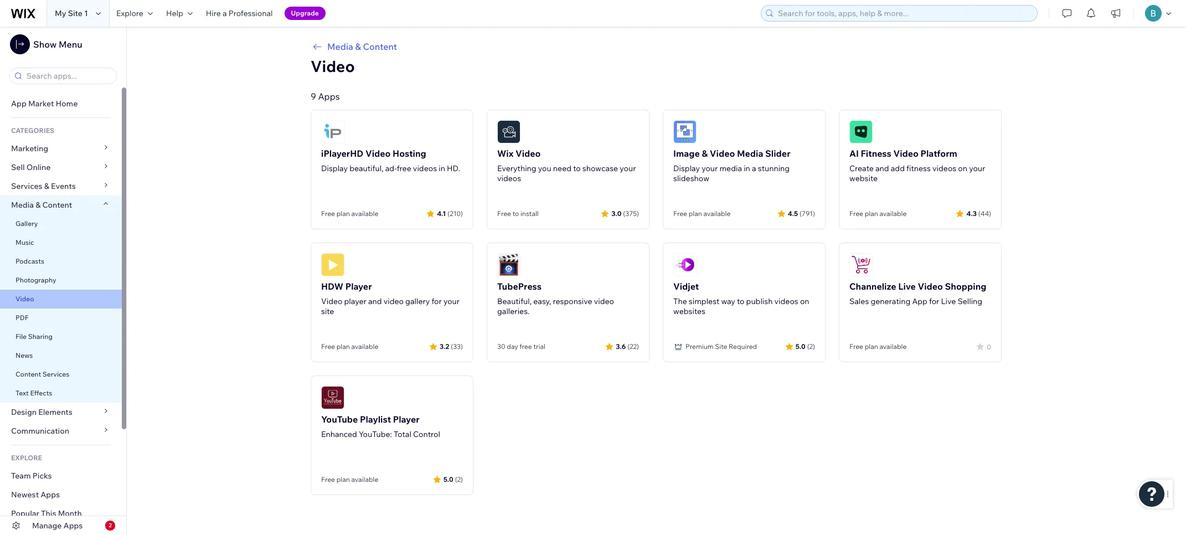 Task type: vqa. For each thing, say whether or not it's contained in the screenshot.


Task type: locate. For each thing, give the bounding box(es) containing it.
your left media
[[702, 163, 718, 173]]

in inside image & video media slider display your media in a stunning slideshow
[[744, 163, 751, 173]]

free plan available down generating at the bottom right
[[850, 342, 907, 351]]

for right gallery
[[432, 296, 442, 306]]

free
[[321, 209, 335, 218], [497, 209, 511, 218], [674, 209, 687, 218], [850, 209, 864, 218], [321, 342, 335, 351], [850, 342, 864, 351], [321, 475, 335, 484]]

text effects
[[16, 389, 52, 397]]

0 horizontal spatial apps
[[41, 490, 60, 500]]

0 vertical spatial media & content
[[327, 41, 397, 52]]

1 vertical spatial on
[[800, 296, 810, 306]]

2 horizontal spatial apps
[[318, 91, 340, 102]]

and
[[876, 163, 889, 173], [368, 296, 382, 306]]

0 horizontal spatial video
[[384, 296, 404, 306]]

2 vertical spatial media
[[11, 200, 34, 210]]

free down slideshow
[[674, 209, 687, 218]]

1 horizontal spatial (2)
[[807, 342, 815, 350]]

0 horizontal spatial media & content link
[[0, 196, 122, 214]]

in right media
[[744, 163, 751, 173]]

free plan available for sales
[[850, 342, 907, 351]]

tubepress beautiful, easy, responsive video galleries.
[[497, 281, 614, 316]]

services down news link
[[43, 370, 69, 378]]

free for hdw
[[321, 342, 335, 351]]

on inside the ai fitness video platform create and add fitness videos on your website
[[959, 163, 968, 173]]

content services
[[16, 370, 69, 378]]

tubepress
[[497, 281, 542, 292]]

free for image
[[674, 209, 687, 218]]

videos inside wix video everything you need to showcase your videos
[[497, 173, 521, 183]]

your
[[620, 163, 636, 173], [702, 163, 718, 173], [969, 163, 986, 173], [444, 296, 460, 306]]

show menu
[[33, 39, 82, 50]]

available down slideshow
[[704, 209, 731, 218]]

5.0 (2) for simplest
[[796, 342, 815, 350]]

image
[[674, 148, 700, 159]]

need
[[553, 163, 572, 173]]

0 horizontal spatial media
[[11, 200, 34, 210]]

1 vertical spatial media & content link
[[0, 196, 122, 214]]

media up gallery
[[11, 200, 34, 210]]

0 vertical spatial player
[[346, 281, 372, 292]]

free plan available down slideshow
[[674, 209, 731, 218]]

0 vertical spatial site
[[68, 8, 82, 18]]

galleries.
[[497, 306, 530, 316]]

free for ai
[[850, 209, 864, 218]]

site right premium
[[715, 342, 728, 351]]

1 horizontal spatial to
[[573, 163, 581, 173]]

marketing
[[11, 143, 48, 153]]

1 vertical spatial content
[[42, 200, 72, 210]]

image & video media slider display your media in a stunning slideshow
[[674, 148, 791, 183]]

on inside vidjet the simplest way to publish videos on websites
[[800, 296, 810, 306]]

display down image
[[674, 163, 700, 173]]

on right publish
[[800, 296, 810, 306]]

2 horizontal spatial to
[[737, 296, 745, 306]]

1 vertical spatial to
[[513, 209, 519, 218]]

0 horizontal spatial for
[[432, 296, 442, 306]]

0 horizontal spatial site
[[68, 8, 82, 18]]

wix video logo image
[[497, 120, 521, 143]]

0 vertical spatial (2)
[[807, 342, 815, 350]]

4.3 (44)
[[967, 209, 992, 217]]

available down youtube:
[[351, 475, 379, 484]]

help button
[[159, 0, 199, 27]]

media up media
[[737, 148, 764, 159]]

fitness
[[907, 163, 931, 173]]

available for youtube:
[[351, 475, 379, 484]]

video
[[384, 296, 404, 306], [594, 296, 614, 306]]

0 horizontal spatial 5.0
[[444, 475, 453, 483]]

0 horizontal spatial and
[[368, 296, 382, 306]]

0 vertical spatial 5.0 (2)
[[796, 342, 815, 350]]

5.0
[[796, 342, 806, 350], [444, 475, 453, 483]]

display
[[321, 163, 348, 173], [674, 163, 700, 173]]

1 horizontal spatial player
[[393, 414, 420, 425]]

1 vertical spatial site
[[715, 342, 728, 351]]

your inside hdw player video player and video gallery for your site
[[444, 296, 460, 306]]

2 vertical spatial to
[[737, 296, 745, 306]]

0 horizontal spatial media & content
[[11, 200, 72, 210]]

1 horizontal spatial video
[[594, 296, 614, 306]]

2 horizontal spatial media
[[737, 148, 764, 159]]

enhanced
[[321, 429, 357, 439]]

0 horizontal spatial 5.0 (2)
[[444, 475, 463, 483]]

videos down hosting
[[413, 163, 437, 173]]

free plan available down website
[[850, 209, 907, 218]]

0 vertical spatial to
[[573, 163, 581, 173]]

beautiful,
[[497, 296, 532, 306]]

podcasts link
[[0, 252, 122, 271]]

add
[[891, 163, 905, 173]]

available down player
[[351, 342, 379, 351]]

video up the 9 apps
[[311, 57, 355, 76]]

1 in from the left
[[439, 163, 445, 173]]

videos right publish
[[775, 296, 799, 306]]

0 vertical spatial free
[[397, 163, 411, 173]]

1 vertical spatial a
[[752, 163, 756, 173]]

sales
[[850, 296, 869, 306]]

gallery
[[16, 219, 38, 228]]

1 horizontal spatial site
[[715, 342, 728, 351]]

media inside sidebar element
[[11, 200, 34, 210]]

video
[[311, 57, 355, 76], [366, 148, 391, 159], [516, 148, 541, 159], [710, 148, 735, 159], [894, 148, 919, 159], [918, 281, 943, 292], [16, 295, 34, 303], [321, 296, 343, 306]]

podcasts
[[16, 257, 44, 265]]

2 vertical spatial apps
[[63, 521, 83, 531]]

free down enhanced
[[321, 475, 335, 484]]

video down 'hdw'
[[321, 296, 343, 306]]

in for video
[[744, 163, 751, 173]]

video left gallery
[[384, 296, 404, 306]]

0 horizontal spatial free
[[397, 163, 411, 173]]

0 vertical spatial live
[[899, 281, 916, 292]]

0 vertical spatial 5.0
[[796, 342, 806, 350]]

video up everything
[[516, 148, 541, 159]]

1 for from the left
[[432, 296, 442, 306]]

in inside iplayerhd video hosting display beautiful, ad-free videos in hd.
[[439, 163, 445, 173]]

player inside hdw player video player and video gallery for your site
[[346, 281, 372, 292]]

1 horizontal spatial media
[[327, 41, 353, 52]]

video up add
[[894, 148, 919, 159]]

premium site required
[[686, 342, 757, 351]]

sell online link
[[0, 158, 122, 177]]

to left install
[[513, 209, 519, 218]]

in for hosting
[[439, 163, 445, 173]]

0
[[987, 343, 992, 351]]

1 vertical spatial services
[[43, 370, 69, 378]]

elements
[[38, 407, 72, 417]]

(791)
[[800, 209, 815, 217]]

0 horizontal spatial player
[[346, 281, 372, 292]]

video up media
[[710, 148, 735, 159]]

1 vertical spatial live
[[941, 296, 956, 306]]

videos down wix
[[497, 173, 521, 183]]

site
[[68, 8, 82, 18], [715, 342, 728, 351]]

0 vertical spatial on
[[959, 163, 968, 173]]

1 horizontal spatial for
[[929, 296, 940, 306]]

apps down month
[[63, 521, 83, 531]]

the
[[674, 296, 687, 306]]

show
[[33, 39, 57, 50]]

app
[[11, 99, 26, 109], [913, 296, 928, 306]]

apps for 9 apps
[[318, 91, 340, 102]]

a left stunning on the top right of the page
[[752, 163, 756, 173]]

0 horizontal spatial (2)
[[455, 475, 463, 483]]

image & video media slider logo image
[[674, 120, 697, 143]]

plan down website
[[865, 209, 878, 218]]

to right need
[[573, 163, 581, 173]]

1 vertical spatial 5.0 (2)
[[444, 475, 463, 483]]

1 display from the left
[[321, 163, 348, 173]]

30
[[497, 342, 506, 351]]

videos inside the ai fitness video platform create and add fitness videos on your website
[[933, 163, 957, 173]]

photography
[[16, 276, 56, 284]]

for inside channelize live video shopping sales generating app for live selling
[[929, 296, 940, 306]]

stunning
[[758, 163, 790, 173]]

channelize
[[850, 281, 897, 292]]

services down sell online on the left top of page
[[11, 181, 42, 191]]

available for create
[[880, 209, 907, 218]]

a right hire
[[223, 8, 227, 18]]

free down hosting
[[397, 163, 411, 173]]

1 horizontal spatial in
[[744, 163, 751, 173]]

live left selling
[[941, 296, 956, 306]]

1 vertical spatial 5.0
[[444, 475, 453, 483]]

2 in from the left
[[744, 163, 751, 173]]

content inside content services link
[[16, 370, 41, 378]]

app inside sidebar element
[[11, 99, 26, 109]]

0 horizontal spatial on
[[800, 296, 810, 306]]

2 display from the left
[[674, 163, 700, 173]]

display inside image & video media slider display your media in a stunning slideshow
[[674, 163, 700, 173]]

trial
[[534, 342, 546, 351]]

1 vertical spatial (2)
[[455, 475, 463, 483]]

free left install
[[497, 209, 511, 218]]

1 horizontal spatial app
[[913, 296, 928, 306]]

music link
[[0, 233, 122, 252]]

1 vertical spatial app
[[913, 296, 928, 306]]

(44)
[[979, 209, 992, 217]]

app left market
[[11, 99, 26, 109]]

free plan available for slider
[[674, 209, 731, 218]]

1 vertical spatial media & content
[[11, 200, 72, 210]]

4.1 (210)
[[437, 209, 463, 217]]

video inside hdw player video player and video gallery for your site
[[321, 296, 343, 306]]

video up pdf
[[16, 295, 34, 303]]

videos inside vidjet the simplest way to publish videos on websites
[[775, 296, 799, 306]]

1 horizontal spatial 5.0 (2)
[[796, 342, 815, 350]]

free plan available down 'beautiful,'
[[321, 209, 379, 218]]

1 vertical spatial media
[[737, 148, 764, 159]]

your right showcase on the top
[[620, 163, 636, 173]]

(2) for simplest
[[807, 342, 815, 350]]

fitness
[[861, 148, 892, 159]]

on right fitness
[[959, 163, 968, 173]]

file sharing link
[[0, 327, 122, 346]]

online
[[26, 162, 51, 172]]

for inside hdw player video player and video gallery for your site
[[432, 296, 442, 306]]

videos down platform
[[933, 163, 957, 173]]

hire a professional link
[[199, 0, 279, 27]]

site for premium
[[715, 342, 728, 351]]

for left selling
[[929, 296, 940, 306]]

9 apps
[[311, 91, 340, 102]]

1 vertical spatial player
[[393, 414, 420, 425]]

0 vertical spatial app
[[11, 99, 26, 109]]

upgrade button
[[284, 7, 326, 20]]

apps up this
[[41, 490, 60, 500]]

available down 'beautiful,'
[[351, 209, 379, 218]]

(2) for player
[[455, 475, 463, 483]]

media up the 9 apps
[[327, 41, 353, 52]]

1 horizontal spatial on
[[959, 163, 968, 173]]

video inside image & video media slider display your media in a stunning slideshow
[[710, 148, 735, 159]]

video up 'beautiful,'
[[366, 148, 391, 159]]

1 horizontal spatial a
[[752, 163, 756, 173]]

plan for slider
[[689, 209, 702, 218]]

site
[[321, 306, 334, 316]]

live
[[899, 281, 916, 292], [941, 296, 956, 306]]

free plan available for and
[[321, 342, 379, 351]]

plan down sales
[[865, 342, 878, 351]]

1 horizontal spatial and
[[876, 163, 889, 173]]

live up generating at the bottom right
[[899, 281, 916, 292]]

site left 1
[[68, 8, 82, 18]]

plan down slideshow
[[689, 209, 702, 218]]

1 video from the left
[[384, 296, 404, 306]]

display down iplayerhd
[[321, 163, 348, 173]]

services
[[11, 181, 42, 191], [43, 370, 69, 378]]

0 horizontal spatial to
[[513, 209, 519, 218]]

site for my
[[68, 8, 82, 18]]

app right generating at the bottom right
[[913, 296, 928, 306]]

1 vertical spatial apps
[[41, 490, 60, 500]]

player up 'total'
[[393, 414, 420, 425]]

in left hd.
[[439, 163, 445, 173]]

5.0 (2)
[[796, 342, 815, 350], [444, 475, 463, 483]]

to right way
[[737, 296, 745, 306]]

popular this month
[[11, 509, 82, 518]]

free down sales
[[850, 342, 864, 351]]

video inside wix video everything you need to showcase your videos
[[516, 148, 541, 159]]

for for live
[[929, 296, 940, 306]]

2 for from the left
[[929, 296, 940, 306]]

(210)
[[448, 209, 463, 217]]

plan down player
[[337, 342, 350, 351]]

available for slider
[[704, 209, 731, 218]]

0 horizontal spatial content
[[16, 370, 41, 378]]

month
[[58, 509, 82, 518]]

your up 4.3 (44)
[[969, 163, 986, 173]]

1 horizontal spatial free
[[520, 342, 532, 351]]

free
[[397, 163, 411, 173], [520, 342, 532, 351]]

0 vertical spatial and
[[876, 163, 889, 173]]

player up player
[[346, 281, 372, 292]]

2 video from the left
[[594, 296, 614, 306]]

free down the site
[[321, 342, 335, 351]]

plan down enhanced
[[337, 475, 350, 484]]

free inside iplayerhd video hosting display beautiful, ad-free videos in hd.
[[397, 163, 411, 173]]

for
[[432, 296, 442, 306], [929, 296, 940, 306]]

0 horizontal spatial in
[[439, 163, 445, 173]]

2 horizontal spatial content
[[363, 41, 397, 52]]

sharing
[[28, 332, 53, 341]]

Search for tools, apps, help & more... field
[[775, 6, 1034, 21]]

free plan available down the site
[[321, 342, 379, 351]]

1 vertical spatial and
[[368, 296, 382, 306]]

communication link
[[0, 422, 122, 440]]

0 vertical spatial apps
[[318, 91, 340, 102]]

and right player
[[368, 296, 382, 306]]

available down generating at the bottom right
[[880, 342, 907, 351]]

1 horizontal spatial 5.0
[[796, 342, 806, 350]]

free plan available down enhanced
[[321, 475, 379, 484]]

content
[[363, 41, 397, 52], [42, 200, 72, 210], [16, 370, 41, 378]]

hdw player logo image
[[321, 253, 345, 276]]

gallery
[[406, 296, 430, 306]]

video left shopping
[[918, 281, 943, 292]]

0 vertical spatial media & content link
[[311, 40, 1002, 53]]

video inside hdw player video player and video gallery for your site
[[384, 296, 404, 306]]

iplayerhd
[[321, 148, 364, 159]]

0 horizontal spatial live
[[899, 281, 916, 292]]

video right the responsive on the bottom of the page
[[594, 296, 614, 306]]

channelize live video shopping sales generating app for live selling
[[850, 281, 987, 306]]

platform
[[921, 148, 958, 159]]

display inside iplayerhd video hosting display beautiful, ad-free videos in hd.
[[321, 163, 348, 173]]

plan for beautiful,
[[337, 209, 350, 218]]

and left add
[[876, 163, 889, 173]]

1 horizontal spatial apps
[[63, 521, 83, 531]]

plan for youtube:
[[337, 475, 350, 484]]

plan down 'beautiful,'
[[337, 209, 350, 218]]

in
[[439, 163, 445, 173], [744, 163, 751, 173]]

0 vertical spatial a
[[223, 8, 227, 18]]

your inside image & video media slider display your media in a stunning slideshow
[[702, 163, 718, 173]]

ad-
[[385, 163, 397, 173]]

available down add
[[880, 209, 907, 218]]

your right gallery
[[444, 296, 460, 306]]

youtube:
[[359, 429, 392, 439]]

1 horizontal spatial display
[[674, 163, 700, 173]]

responsive
[[553, 296, 592, 306]]

free right day at the bottom of page
[[520, 342, 532, 351]]

2 vertical spatial content
[[16, 370, 41, 378]]

5.0 for simplest
[[796, 342, 806, 350]]

and inside hdw player video player and video gallery for your site
[[368, 296, 382, 306]]

manage apps
[[32, 521, 83, 531]]

sidebar element
[[0, 27, 127, 535]]

0 horizontal spatial a
[[223, 8, 227, 18]]

team
[[11, 471, 31, 481]]

apps for manage apps
[[63, 521, 83, 531]]

websites
[[674, 306, 706, 316]]

free down website
[[850, 209, 864, 218]]

0 horizontal spatial app
[[11, 99, 26, 109]]

apps right 9
[[318, 91, 340, 102]]

popular this month link
[[0, 504, 122, 523]]

news link
[[0, 346, 122, 365]]

free up 'hdw player logo'
[[321, 209, 335, 218]]

0 horizontal spatial display
[[321, 163, 348, 173]]



Task type: describe. For each thing, give the bounding box(es) containing it.
photography link
[[0, 271, 122, 290]]

5.0 for player
[[444, 475, 453, 483]]

home
[[56, 99, 78, 109]]

0 vertical spatial content
[[363, 41, 397, 52]]

app inside channelize live video shopping sales generating app for live selling
[[913, 296, 928, 306]]

music
[[16, 238, 34, 247]]

wix video everything you need to showcase your videos
[[497, 148, 636, 183]]

simplest
[[689, 296, 720, 306]]

(22)
[[628, 342, 639, 350]]

free for youtube
[[321, 475, 335, 484]]

explore
[[116, 8, 143, 18]]

way
[[722, 296, 736, 306]]

control
[[413, 429, 440, 439]]

media inside image & video media slider display your media in a stunning slideshow
[[737, 148, 764, 159]]

hosting
[[393, 148, 426, 159]]

30 day free trial
[[497, 342, 546, 351]]

communication
[[11, 426, 71, 436]]

news
[[16, 351, 33, 360]]

design elements
[[11, 407, 72, 417]]

1 horizontal spatial live
[[941, 296, 956, 306]]

hire
[[206, 8, 221, 18]]

pdf
[[16, 314, 29, 322]]

0 vertical spatial media
[[327, 41, 353, 52]]

free plan available for youtube:
[[321, 475, 379, 484]]

player
[[344, 296, 367, 306]]

iplayerhd video hosting logo image
[[321, 120, 345, 143]]

categories
[[11, 126, 54, 135]]

wix
[[497, 148, 514, 159]]

1
[[84, 8, 88, 18]]

playlist
[[360, 414, 391, 425]]

design elements link
[[0, 403, 122, 422]]

team picks link
[[0, 466, 122, 485]]

and inside the ai fitness video platform create and add fitness videos on your website
[[876, 163, 889, 173]]

channelize live video shopping logo image
[[850, 253, 873, 276]]

free plan available for beautiful,
[[321, 209, 379, 218]]

3.2 (33)
[[440, 342, 463, 350]]

ai
[[850, 148, 859, 159]]

slider
[[766, 148, 791, 159]]

apps for newest apps
[[41, 490, 60, 500]]

selling
[[958, 296, 983, 306]]

video inside iplayerhd video hosting display beautiful, ad-free videos in hd.
[[366, 148, 391, 159]]

4.1
[[437, 209, 446, 217]]

free for wix
[[497, 209, 511, 218]]

total
[[394, 429, 411, 439]]

day
[[507, 342, 518, 351]]

3.6
[[616, 342, 626, 350]]

everything
[[497, 163, 537, 173]]

effects
[[30, 389, 52, 397]]

help
[[166, 8, 183, 18]]

to inside wix video everything you need to showcase your videos
[[573, 163, 581, 173]]

1 horizontal spatial content
[[42, 200, 72, 210]]

showcase
[[583, 163, 618, 173]]

video inside the ai fitness video platform create and add fitness videos on your website
[[894, 148, 919, 159]]

free for channelize
[[850, 342, 864, 351]]

popular
[[11, 509, 39, 518]]

video inside sidebar element
[[16, 295, 34, 303]]

vidjet logo image
[[674, 253, 697, 276]]

hdw player video player and video gallery for your site
[[321, 281, 460, 316]]

your inside the ai fitness video platform create and add fitness videos on your website
[[969, 163, 986, 173]]

menu
[[59, 39, 82, 50]]

1 horizontal spatial media & content
[[327, 41, 397, 52]]

shopping
[[945, 281, 987, 292]]

media & content inside sidebar element
[[11, 200, 72, 210]]

0 vertical spatial services
[[11, 181, 42, 191]]

video inside tubepress beautiful, easy, responsive video galleries.
[[594, 296, 614, 306]]

to inside vidjet the simplest way to publish videos on websites
[[737, 296, 745, 306]]

free plan available for create
[[850, 209, 907, 218]]

my
[[55, 8, 66, 18]]

5.0 (2) for player
[[444, 475, 463, 483]]

player inside "youtube playlist player enhanced youtube: total control"
[[393, 414, 420, 425]]

market
[[28, 99, 54, 109]]

& inside image & video media slider display your media in a stunning slideshow
[[702, 148, 708, 159]]

file sharing
[[16, 332, 53, 341]]

team picks
[[11, 471, 52, 481]]

text
[[16, 389, 29, 397]]

Search apps... field
[[23, 68, 113, 84]]

3.6 (22)
[[616, 342, 639, 350]]

3.0
[[612, 209, 622, 217]]

videos inside iplayerhd video hosting display beautiful, ad-free videos in hd.
[[413, 163, 437, 173]]

text effects link
[[0, 384, 122, 403]]

iplayerhd video hosting display beautiful, ad-free videos in hd.
[[321, 148, 460, 173]]

app market home
[[11, 99, 78, 109]]

hire a professional
[[206, 8, 273, 18]]

easy,
[[534, 296, 551, 306]]

newest
[[11, 490, 39, 500]]

ai fitness video platform logo image
[[850, 120, 873, 143]]

gallery link
[[0, 214, 122, 233]]

publish
[[746, 296, 773, 306]]

pdf link
[[0, 309, 122, 327]]

create
[[850, 163, 874, 173]]

slideshow
[[674, 173, 710, 183]]

picks
[[33, 471, 52, 481]]

show menu button
[[10, 34, 82, 54]]

services & events
[[11, 181, 76, 191]]

available for beautiful,
[[351, 209, 379, 218]]

video inside channelize live video shopping sales generating app for live selling
[[918, 281, 943, 292]]

youtube
[[321, 414, 358, 425]]

beautiful,
[[350, 163, 384, 173]]

available for and
[[351, 342, 379, 351]]

events
[[51, 181, 76, 191]]

1 vertical spatial free
[[520, 342, 532, 351]]

youtube playlist player logo image
[[321, 386, 345, 409]]

1 horizontal spatial media & content link
[[311, 40, 1002, 53]]

vidjet the simplest way to publish videos on websites
[[674, 281, 810, 316]]

my site 1
[[55, 8, 88, 18]]

available for sales
[[880, 342, 907, 351]]

plan for and
[[337, 342, 350, 351]]

3.2
[[440, 342, 449, 350]]

install
[[521, 209, 539, 218]]

a inside image & video media slider display your media in a stunning slideshow
[[752, 163, 756, 173]]

free for iplayerhd
[[321, 209, 335, 218]]

tubepress logo image
[[497, 253, 521, 276]]

your inside wix video everything you need to showcase your videos
[[620, 163, 636, 173]]

for for player
[[432, 296, 442, 306]]

newest apps link
[[0, 485, 122, 504]]

plan for sales
[[865, 342, 878, 351]]

4.5 (791)
[[788, 209, 815, 217]]

marketing link
[[0, 139, 122, 158]]

this
[[41, 509, 56, 518]]

youtube playlist player enhanced youtube: total control
[[321, 414, 440, 439]]

plan for create
[[865, 209, 878, 218]]

upgrade
[[291, 9, 319, 17]]

hdw
[[321, 281, 344, 292]]



